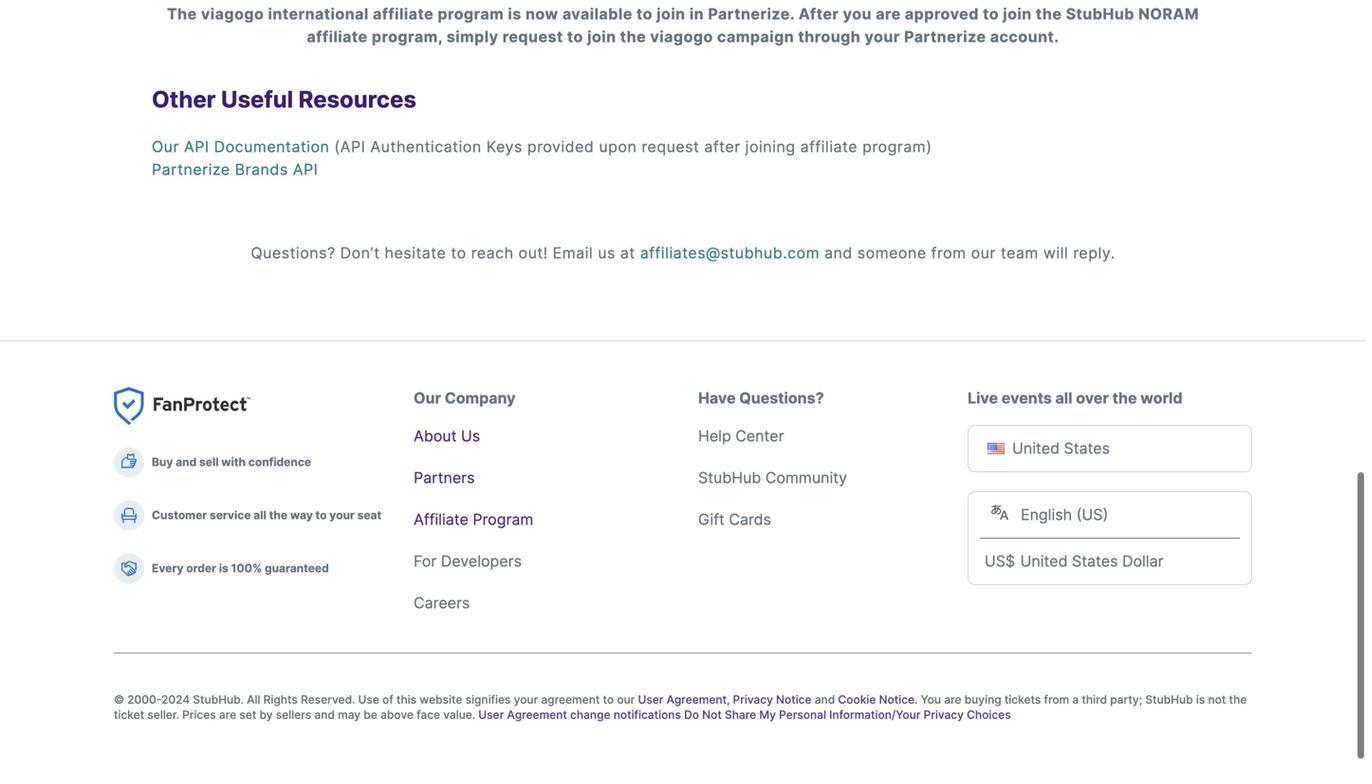 Task type: describe. For each thing, give the bounding box(es) containing it.
for developers link
[[414, 552, 522, 571]]

affiliate inside our api documentation (api authentication keys provided upon request after joining affiliate program) partnerize brands api
[[801, 138, 858, 156]]

partnerize brands api link
[[152, 160, 318, 179]]

authentication
[[370, 138, 482, 156]]

stubhub community
[[698, 469, 847, 487]]

user agreement change notifications
[[479, 708, 681, 722]]

partners
[[414, 469, 475, 487]]

request inside our api documentation (api authentication keys provided upon request after joining affiliate program) partnerize brands api
[[642, 138, 700, 156]]

website
[[420, 693, 463, 707]]

gift cards
[[698, 511, 771, 529]]

privacy notice link
[[733, 693, 812, 707]]

signifies
[[466, 693, 511, 707]]

confidence
[[248, 456, 311, 469]]

live events all over the world
[[968, 389, 1183, 408]]

1 vertical spatial is
[[219, 562, 228, 576]]

. you are buying tickets from a third party; stubhub is not the ticket seller. prices are set by sellers and may be above face value.
[[114, 693, 1247, 722]]

the inside . you are buying tickets from a third party; stubhub is not the ticket seller. prices are set by sellers and may be above face value.
[[1229, 693, 1247, 707]]

all for service
[[254, 509, 266, 522]]

2 horizontal spatial join
[[1003, 5, 1032, 23]]

approved
[[905, 5, 979, 23]]

the right over
[[1113, 389, 1137, 408]]

noram
[[1139, 5, 1200, 23]]

program)
[[863, 138, 932, 156]]

service
[[210, 509, 251, 522]]

1 vertical spatial affiliate
[[307, 28, 368, 46]]

english
[[1021, 506, 1072, 524]]

share
[[725, 708, 757, 722]]

guaranteed
[[265, 562, 329, 576]]

over
[[1076, 389, 1109, 408]]

customer
[[152, 509, 207, 522]]

campaign
[[717, 28, 794, 46]]

united states button
[[968, 425, 1253, 492]]

1 vertical spatial api
[[293, 160, 318, 179]]

reply.
[[1074, 244, 1116, 262]]

careers link
[[414, 594, 470, 613]]

the down available
[[620, 28, 646, 46]]

us$ united states dollar
[[985, 552, 1164, 571]]

all
[[247, 693, 260, 707]]

program
[[438, 5, 504, 23]]

partnerize.
[[708, 5, 795, 23]]

united states
[[1013, 439, 1110, 458]]

our for our api documentation (api authentication keys provided upon request after joining affiliate program) partnerize brands api
[[152, 138, 179, 156]]

cookie
[[838, 693, 876, 707]]

0 horizontal spatial from
[[932, 244, 967, 262]]

after
[[704, 138, 741, 156]]

be
[[364, 708, 378, 722]]

0 horizontal spatial stubhub
[[698, 469, 761, 487]]

account.
[[991, 28, 1060, 46]]

agreement
[[541, 693, 600, 707]]

ticket
[[114, 708, 144, 722]]

every order is 100% guaranteed
[[152, 562, 329, 576]]

1 horizontal spatial your
[[514, 693, 538, 707]]

cards
[[729, 511, 771, 529]]

and up 'do not share my personal information/your privacy choices' button
[[815, 693, 835, 707]]

us$
[[985, 552, 1016, 571]]

face
[[417, 708, 440, 722]]

partnerize inside our api documentation (api authentication keys provided upon request after joining affiliate program) partnerize brands api
[[152, 160, 230, 179]]

do not share my personal information/your privacy choices button
[[681, 708, 1011, 723]]

fan protect gurantee image
[[114, 387, 251, 426]]

every
[[152, 562, 184, 576]]

other useful resources
[[152, 85, 416, 113]]

partnerize inside the viagogo international affiliate program is now available to join in partnerize.  after you are approved to join the stubhub noram affiliate program, simply request to join the viagogo campaign through your partnerize account.
[[904, 28, 987, 46]]

0 vertical spatial api
[[184, 138, 209, 156]]

100%
[[231, 562, 262, 576]]

is inside . you are buying tickets from a third party; stubhub is not the ticket seller. prices are set by sellers and may be above face value.
[[1197, 693, 1205, 707]]

the
[[167, 5, 197, 23]]

reserved.
[[301, 693, 355, 707]]

2024
[[161, 693, 190, 707]]

program,
[[372, 28, 443, 46]]

live
[[968, 389, 998, 408]]

available
[[563, 5, 633, 23]]

(api
[[334, 138, 366, 156]]

language_20x20 image
[[991, 503, 1010, 522]]

choices
[[967, 708, 1011, 722]]

.
[[915, 693, 918, 707]]

above
[[381, 708, 414, 722]]

international
[[268, 5, 369, 23]]

world
[[1141, 389, 1183, 408]]

1 horizontal spatial viagogo
[[650, 28, 713, 46]]

0 horizontal spatial privacy
[[733, 693, 773, 707]]

seller.
[[147, 708, 179, 722]]

states inside button
[[1064, 439, 1110, 458]]

buy
[[152, 456, 173, 469]]

1 vertical spatial united
[[1021, 552, 1068, 571]]

hesitate
[[385, 244, 446, 262]]

third
[[1082, 693, 1107, 707]]

resources
[[299, 85, 416, 113]]

of
[[382, 693, 394, 707]]

© 2000-2024 stubhub. all rights reserved. use of this website signifies your agreement to our user agreement , privacy notice and cookie notice
[[114, 693, 915, 707]]

will
[[1044, 244, 1069, 262]]

all for events
[[1056, 389, 1073, 408]]

and inside . you are buying tickets from a third party; stubhub is not the ticket seller. prices are set by sellers and may be above face value.
[[315, 708, 335, 722]]

2 horizontal spatial are
[[944, 693, 962, 707]]

1 vertical spatial agreement
[[507, 708, 567, 722]]

provided
[[527, 138, 594, 156]]

1 vertical spatial questions?
[[739, 389, 824, 408]]

the left way
[[269, 509, 288, 522]]



Task type: locate. For each thing, give the bounding box(es) containing it.
0 horizontal spatial affiliate
[[307, 28, 368, 46]]

my
[[760, 708, 776, 722]]

with
[[221, 456, 246, 469]]

value.
[[443, 708, 476, 722]]

1 horizontal spatial stubhub
[[1066, 5, 1135, 23]]

us
[[598, 244, 616, 262]]

questions? up center
[[739, 389, 824, 408]]

from left a
[[1044, 693, 1070, 707]]

2 vertical spatial affiliate
[[801, 138, 858, 156]]

api down documentation
[[293, 160, 318, 179]]

notice up personal
[[776, 693, 812, 707]]

seat
[[357, 509, 382, 522]]

1 vertical spatial privacy
[[924, 708, 964, 722]]

stubhub up the gift cards
[[698, 469, 761, 487]]

english (us)
[[1021, 506, 1109, 524]]

gift
[[698, 511, 725, 529]]

notice
[[776, 693, 812, 707], [879, 693, 915, 707]]

from
[[932, 244, 967, 262], [1044, 693, 1070, 707]]

to down available
[[567, 28, 584, 46]]

0 vertical spatial from
[[932, 244, 967, 262]]

program
[[473, 511, 534, 529]]

to right way
[[316, 509, 327, 522]]

0 horizontal spatial is
[[219, 562, 228, 576]]

our left "team"
[[971, 244, 996, 262]]

1 horizontal spatial notice
[[879, 693, 915, 707]]

order
[[186, 562, 216, 576]]

from right 'someone'
[[932, 244, 967, 262]]

2 horizontal spatial stubhub
[[1146, 693, 1194, 707]]

privacy
[[733, 693, 773, 707], [924, 708, 964, 722]]

and left 'someone'
[[825, 244, 853, 262]]

is left not
[[1197, 693, 1205, 707]]

1 horizontal spatial user
[[638, 693, 664, 707]]

other
[[152, 85, 216, 113]]

information/your
[[830, 708, 921, 722]]

prices
[[182, 708, 216, 722]]

affiliates@stubhub.com link
[[640, 244, 820, 262]]

partners link
[[414, 469, 475, 487]]

1 horizontal spatial questions?
[[739, 389, 824, 408]]

1 horizontal spatial affiliate
[[373, 5, 434, 23]]

to up change
[[603, 693, 614, 707]]

to up account.
[[983, 5, 999, 23]]

dollar
[[1123, 552, 1164, 571]]

0 vertical spatial privacy
[[733, 693, 773, 707]]

company
[[445, 389, 516, 408]]

joining
[[746, 138, 796, 156]]

tickets
[[1005, 693, 1041, 707]]

rights
[[263, 693, 298, 707]]

0 vertical spatial user
[[638, 693, 664, 707]]

the
[[1036, 5, 1062, 23], [620, 28, 646, 46], [1113, 389, 1137, 408], [269, 509, 288, 522], [1229, 693, 1247, 707]]

0 horizontal spatial our
[[617, 693, 635, 707]]

privacy down "you"
[[924, 708, 964, 722]]

all left over
[[1056, 389, 1073, 408]]

about
[[414, 427, 457, 446]]

1 horizontal spatial from
[[1044, 693, 1070, 707]]

our for our company
[[414, 389, 441, 408]]

our up notifications
[[617, 693, 635, 707]]

0 vertical spatial questions?
[[251, 244, 336, 262]]

united down 'events' in the bottom right of the page
[[1013, 439, 1060, 458]]

1 vertical spatial all
[[254, 509, 266, 522]]

viagogo down in
[[650, 28, 713, 46]]

user down 'signifies'
[[479, 708, 504, 722]]

affiliate up program,
[[373, 5, 434, 23]]

affiliate down international
[[307, 28, 368, 46]]

2 horizontal spatial your
[[865, 28, 900, 46]]

1 horizontal spatial all
[[1056, 389, 1073, 408]]

are right you
[[876, 5, 901, 23]]

your inside the viagogo international affiliate program is now available to join in partnerize.  after you are approved to join the stubhub noram affiliate program, simply request to join the viagogo campaign through your partnerize account.
[[865, 28, 900, 46]]

0 horizontal spatial join
[[588, 28, 616, 46]]

1 horizontal spatial agreement
[[667, 693, 727, 707]]

our company
[[414, 389, 516, 408]]

0 horizontal spatial agreement
[[507, 708, 567, 722]]

partnerize down approved
[[904, 28, 987, 46]]

party;
[[1110, 693, 1143, 707]]

simply
[[447, 28, 499, 46]]

1 horizontal spatial are
[[876, 5, 901, 23]]

0 horizontal spatial are
[[219, 708, 236, 722]]

0 vertical spatial viagogo
[[201, 5, 264, 23]]

is left the now
[[508, 5, 522, 23]]

1 horizontal spatial request
[[642, 138, 700, 156]]

request left after
[[642, 138, 700, 156]]

user agreement change notifications link
[[479, 708, 681, 722]]

agreement
[[667, 693, 727, 707], [507, 708, 567, 722]]

0 horizontal spatial user
[[479, 708, 504, 722]]

your left seat
[[330, 509, 355, 522]]

reach
[[471, 244, 514, 262]]

join up account.
[[1003, 5, 1032, 23]]

agreement up do on the right of page
[[667, 693, 727, 707]]

are inside the viagogo international affiliate program is now available to join in partnerize.  after you are approved to join the stubhub noram affiliate program, simply request to join the viagogo campaign through your partnerize account.
[[876, 5, 901, 23]]

useful
[[221, 85, 293, 113]]

is right order
[[219, 562, 228, 576]]

agreement down © 2000-2024 stubhub. all rights reserved. use of this website signifies your agreement to our user agreement , privacy notice and cookie notice
[[507, 708, 567, 722]]

0 vertical spatial states
[[1064, 439, 1110, 458]]

now
[[526, 5, 559, 23]]

2 vertical spatial your
[[514, 693, 538, 707]]

our up about
[[414, 389, 441, 408]]

may
[[338, 708, 361, 722]]

united right us$
[[1021, 552, 1068, 571]]

1 horizontal spatial api
[[293, 160, 318, 179]]

1 horizontal spatial our
[[414, 389, 441, 408]]

have
[[698, 389, 736, 408]]

0 horizontal spatial api
[[184, 138, 209, 156]]

email
[[553, 244, 593, 262]]

stubhub inside . you are buying tickets from a third party; stubhub is not the ticket seller. prices are set by sellers and may be above face value.
[[1146, 693, 1194, 707]]

united inside button
[[1013, 439, 1060, 458]]

team
[[1001, 244, 1039, 262]]

2 vertical spatial is
[[1197, 693, 1205, 707]]

are right "you"
[[944, 693, 962, 707]]

affiliates@stubhub.com
[[640, 244, 820, 262]]

notice up information/your
[[879, 693, 915, 707]]

not
[[702, 708, 722, 722]]

events
[[1002, 389, 1052, 408]]

questions? left 'don't'
[[251, 244, 336, 262]]

notifications
[[614, 708, 681, 722]]

1 vertical spatial stubhub
[[698, 469, 761, 487]]

1 vertical spatial partnerize
[[152, 160, 230, 179]]

our inside our api documentation (api authentication keys provided upon request after joining affiliate program) partnerize brands api
[[152, 138, 179, 156]]

user agreement link
[[638, 693, 727, 707]]

1 vertical spatial our
[[414, 389, 441, 408]]

don't
[[340, 244, 380, 262]]

(us)
[[1077, 506, 1109, 524]]

our down 'other'
[[152, 138, 179, 156]]

api up partnerize brands api link
[[184, 138, 209, 156]]

0 horizontal spatial partnerize
[[152, 160, 230, 179]]

1 vertical spatial states
[[1072, 552, 1118, 571]]

0 horizontal spatial request
[[503, 28, 563, 46]]

1 horizontal spatial privacy
[[924, 708, 964, 722]]

affiliate program
[[414, 511, 534, 529]]

0 vertical spatial united
[[1013, 439, 1060, 458]]

0 vertical spatial partnerize
[[904, 28, 987, 46]]

1 vertical spatial your
[[330, 509, 355, 522]]

viagogo right the
[[201, 5, 264, 23]]

2 notice from the left
[[879, 693, 915, 707]]

0 vertical spatial is
[[508, 5, 522, 23]]

0 vertical spatial are
[[876, 5, 901, 23]]

to right available
[[637, 5, 653, 23]]

1 notice from the left
[[776, 693, 812, 707]]

careers
[[414, 594, 470, 613]]

change
[[570, 708, 611, 722]]

1 vertical spatial our
[[617, 693, 635, 707]]

partnerize down our api documentation link
[[152, 160, 230, 179]]

after
[[799, 5, 839, 23]]

,
[[727, 693, 730, 707]]

stubhub left noram
[[1066, 5, 1135, 23]]

2 horizontal spatial is
[[1197, 693, 1205, 707]]

0 vertical spatial your
[[865, 28, 900, 46]]

affiliate
[[414, 511, 469, 529]]

to left the reach
[[451, 244, 467, 262]]

our
[[152, 138, 179, 156], [414, 389, 441, 408]]

user up notifications
[[638, 693, 664, 707]]

sellers
[[276, 708, 312, 722]]

all right the service
[[254, 509, 266, 522]]

for
[[414, 552, 437, 571]]

0 horizontal spatial notice
[[776, 693, 812, 707]]

2 horizontal spatial affiliate
[[801, 138, 858, 156]]

request
[[503, 28, 563, 46], [642, 138, 700, 156]]

states down (us)
[[1072, 552, 1118, 571]]

0 horizontal spatial viagogo
[[201, 5, 264, 23]]

0 vertical spatial all
[[1056, 389, 1073, 408]]

2 vertical spatial stubhub
[[1146, 693, 1194, 707]]

0 horizontal spatial your
[[330, 509, 355, 522]]

sell
[[199, 456, 219, 469]]

developers
[[441, 552, 522, 571]]

1 vertical spatial are
[[944, 693, 962, 707]]

1 vertical spatial request
[[642, 138, 700, 156]]

0 vertical spatial affiliate
[[373, 5, 434, 23]]

buying
[[965, 693, 1002, 707]]

a
[[1073, 693, 1079, 707]]

0 horizontal spatial all
[[254, 509, 266, 522]]

your
[[865, 28, 900, 46], [330, 509, 355, 522], [514, 693, 538, 707]]

privacy up share
[[733, 693, 773, 707]]

are down "stubhub."
[[219, 708, 236, 722]]

personal
[[779, 708, 827, 722]]

states down over
[[1064, 439, 1110, 458]]

join down available
[[588, 28, 616, 46]]

0 vertical spatial stubhub
[[1066, 5, 1135, 23]]

out!
[[519, 244, 548, 262]]

someone
[[858, 244, 927, 262]]

2000-
[[127, 693, 161, 707]]

have questions?
[[698, 389, 824, 408]]

and down reserved.
[[315, 708, 335, 722]]

is inside the viagogo international affiliate program is now available to join in partnerize.  after you are approved to join the stubhub noram affiliate program, simply request to join the viagogo campaign through your partnerize account.
[[508, 5, 522, 23]]

0 horizontal spatial questions?
[[251, 244, 336, 262]]

your down you
[[865, 28, 900, 46]]

join left in
[[657, 5, 686, 23]]

your right 'signifies'
[[514, 693, 538, 707]]

affiliate
[[373, 5, 434, 23], [307, 28, 368, 46], [801, 138, 858, 156]]

the up account.
[[1036, 5, 1062, 23]]

0 vertical spatial request
[[503, 28, 563, 46]]

help center
[[698, 427, 784, 446]]

and left sell
[[176, 456, 197, 469]]

request inside the viagogo international affiliate program is now available to join in partnerize.  after you are approved to join the stubhub noram affiliate program, simply request to join the viagogo campaign through your partnerize account.
[[503, 28, 563, 46]]

1 horizontal spatial is
[[508, 5, 522, 23]]

0 horizontal spatial our
[[152, 138, 179, 156]]

cookie notice link
[[838, 693, 915, 707]]

1 horizontal spatial join
[[657, 5, 686, 23]]

documentation
[[214, 138, 330, 156]]

0 vertical spatial agreement
[[667, 693, 727, 707]]

this
[[397, 693, 417, 707]]

1 vertical spatial from
[[1044, 693, 1070, 707]]

our api documentation link
[[152, 138, 330, 156]]

stubhub right party;
[[1146, 693, 1194, 707]]

0 vertical spatial our
[[971, 244, 996, 262]]

2 vertical spatial are
[[219, 708, 236, 722]]

stubhub inside the viagogo international affiliate program is now available to join in partnerize.  after you are approved to join the stubhub noram affiliate program, simply request to join the viagogo campaign through your partnerize account.
[[1066, 5, 1135, 23]]

request down the now
[[503, 28, 563, 46]]

viagogo
[[201, 5, 264, 23], [650, 28, 713, 46]]

help
[[698, 427, 731, 446]]

1 vertical spatial user
[[479, 708, 504, 722]]

1 vertical spatial viagogo
[[650, 28, 713, 46]]

you
[[921, 693, 941, 707]]

our api documentation (api authentication keys provided upon request after joining affiliate program) partnerize brands api
[[152, 138, 932, 179]]

1 horizontal spatial our
[[971, 244, 996, 262]]

states
[[1064, 439, 1110, 458], [1072, 552, 1118, 571]]

buy and sell with confidence
[[152, 456, 311, 469]]

stubhub.
[[193, 693, 244, 707]]

1 horizontal spatial partnerize
[[904, 28, 987, 46]]

privacy inside button
[[924, 708, 964, 722]]

from inside . you are buying tickets from a third party; stubhub is not the ticket seller. prices are set by sellers and may be above face value.
[[1044, 693, 1070, 707]]

the right not
[[1229, 693, 1247, 707]]

0 vertical spatial our
[[152, 138, 179, 156]]

in
[[690, 5, 704, 23]]

affiliate right joining
[[801, 138, 858, 156]]

do
[[684, 708, 699, 722]]

upon
[[599, 138, 637, 156]]



Task type: vqa. For each thing, say whether or not it's contained in the screenshot.
Resources
yes



